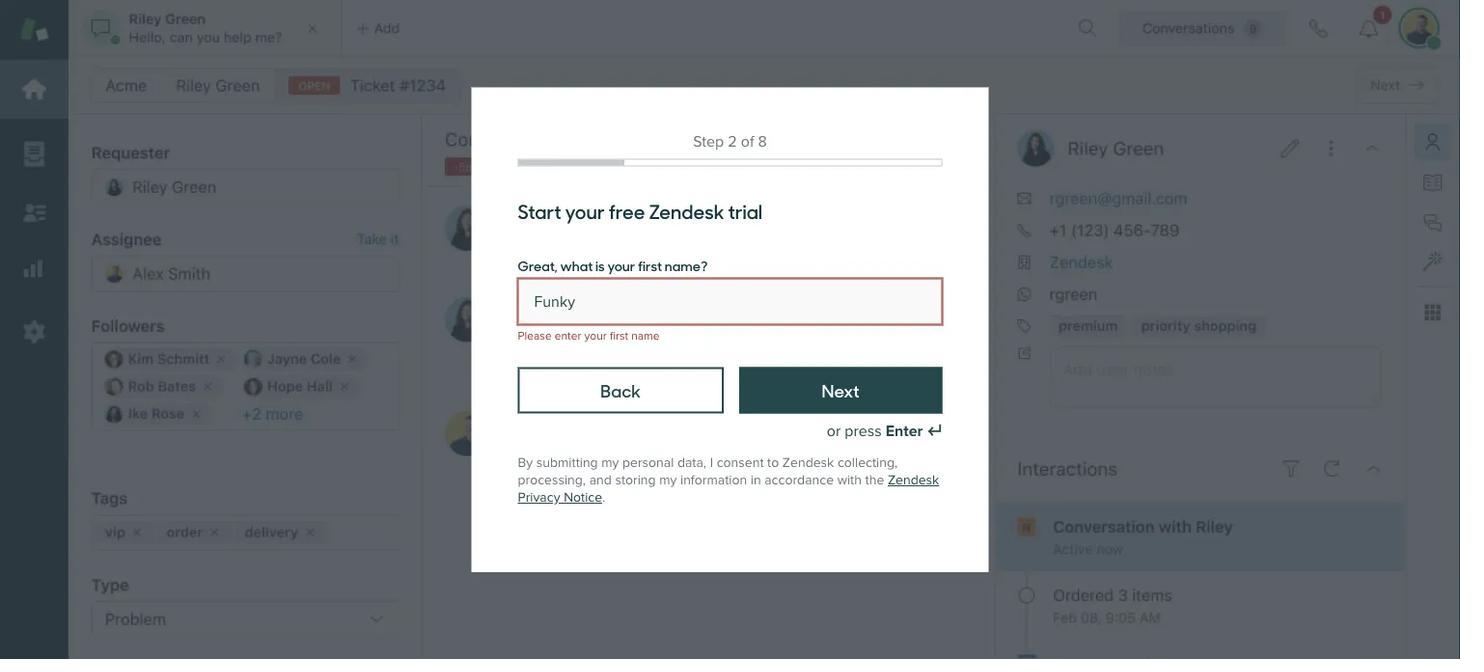 Task type: locate. For each thing, give the bounding box(es) containing it.
great,
[[518, 255, 558, 274]]

0 horizontal spatial first
[[610, 329, 628, 343]]

processing,
[[518, 472, 586, 488]]

enter
[[555, 329, 581, 343]]

1 vertical spatial zendesk
[[783, 455, 834, 471]]

1 vertical spatial my
[[659, 472, 677, 488]]

2 vertical spatial zendesk
[[888, 472, 939, 488]]

zendesk
[[649, 197, 724, 224], [783, 455, 834, 471], [888, 472, 939, 488]]

personal
[[623, 455, 674, 471]]

1 horizontal spatial first
[[638, 255, 662, 274]]

step
[[693, 132, 724, 150]]

storing
[[615, 472, 656, 488]]

start
[[518, 197, 561, 224]]

accordance
[[765, 472, 834, 488]]

0 vertical spatial my
[[602, 455, 619, 471]]

first left 'name'
[[610, 329, 628, 343]]

or press enter
[[827, 422, 923, 440]]

please
[[518, 329, 552, 343]]

i
[[710, 455, 713, 471]]

first
[[638, 255, 662, 274], [610, 329, 628, 343]]

my up and
[[602, 455, 619, 471]]

by submitting my personal data, i consent to zendesk collecting, processing, and storing my information in accordance with the
[[518, 455, 898, 488]]

zendesk right the
[[888, 472, 939, 488]]

2 horizontal spatial zendesk
[[888, 472, 939, 488]]

my
[[602, 455, 619, 471], [659, 472, 677, 488]]

enter image
[[927, 423, 943, 438]]

first left name?
[[638, 255, 662, 274]]

1 vertical spatial first
[[610, 329, 628, 343]]

your
[[565, 197, 605, 224], [608, 255, 635, 274], [584, 329, 607, 343]]

0 horizontal spatial zendesk
[[649, 197, 724, 224]]

your right is
[[608, 255, 635, 274]]

my down personal
[[659, 472, 677, 488]]

zendesk up name?
[[649, 197, 724, 224]]

great, what is your first name?
[[518, 255, 708, 274]]

zendesk up accordance
[[783, 455, 834, 471]]

in
[[751, 472, 761, 488]]

your right enter
[[584, 329, 607, 343]]

press
[[845, 422, 882, 440]]

zendesk inside by submitting my personal data, i consent to zendesk collecting, processing, and storing my information in accordance with the
[[783, 455, 834, 471]]

your left free
[[565, 197, 605, 224]]

information
[[680, 472, 747, 488]]

please enter your first name
[[518, 329, 660, 343]]

1 horizontal spatial zendesk
[[783, 455, 834, 471]]



Task type: vqa. For each thing, say whether or not it's contained in the screenshot.
"the"
yes



Task type: describe. For each thing, give the bounding box(es) containing it.
enter
[[886, 422, 923, 440]]

0 vertical spatial first
[[638, 255, 662, 274]]

.
[[602, 490, 605, 506]]

with
[[837, 472, 862, 488]]

of
[[741, 132, 754, 150]]

collecting,
[[838, 455, 898, 471]]

next
[[822, 378, 860, 402]]

to
[[767, 455, 779, 471]]

privacy
[[518, 490, 560, 506]]

is
[[596, 255, 605, 274]]

and
[[589, 472, 612, 488]]

what
[[560, 255, 593, 274]]

Great, what is your first name? text field
[[518, 278, 943, 325]]

2
[[728, 132, 737, 150]]

1 horizontal spatial my
[[659, 472, 677, 488]]

8
[[758, 132, 767, 150]]

2 vertical spatial your
[[584, 329, 607, 343]]

zendesk privacy notice link
[[518, 472, 939, 506]]

name
[[631, 329, 660, 343]]

the
[[865, 472, 884, 488]]

by
[[518, 455, 533, 471]]

free
[[609, 197, 645, 224]]

back
[[601, 378, 641, 402]]

next button
[[739, 367, 943, 413]]

step 2 of 8
[[693, 132, 767, 150]]

trial
[[728, 197, 763, 224]]

submitting
[[536, 455, 598, 471]]

product ui image
[[0, 0, 1460, 659]]

zendesk inside zendesk privacy notice
[[888, 472, 939, 488]]

0 vertical spatial zendesk
[[649, 197, 724, 224]]

notice
[[564, 490, 602, 506]]

consent
[[717, 455, 764, 471]]

1 vertical spatial your
[[608, 255, 635, 274]]

0 horizontal spatial my
[[602, 455, 619, 471]]

or
[[827, 422, 841, 440]]

data,
[[677, 455, 707, 471]]

0 vertical spatial your
[[565, 197, 605, 224]]

zendesk privacy notice
[[518, 472, 939, 506]]

start your free zendesk trial
[[518, 197, 763, 224]]

back button
[[518, 367, 724, 413]]

name?
[[665, 255, 708, 274]]



